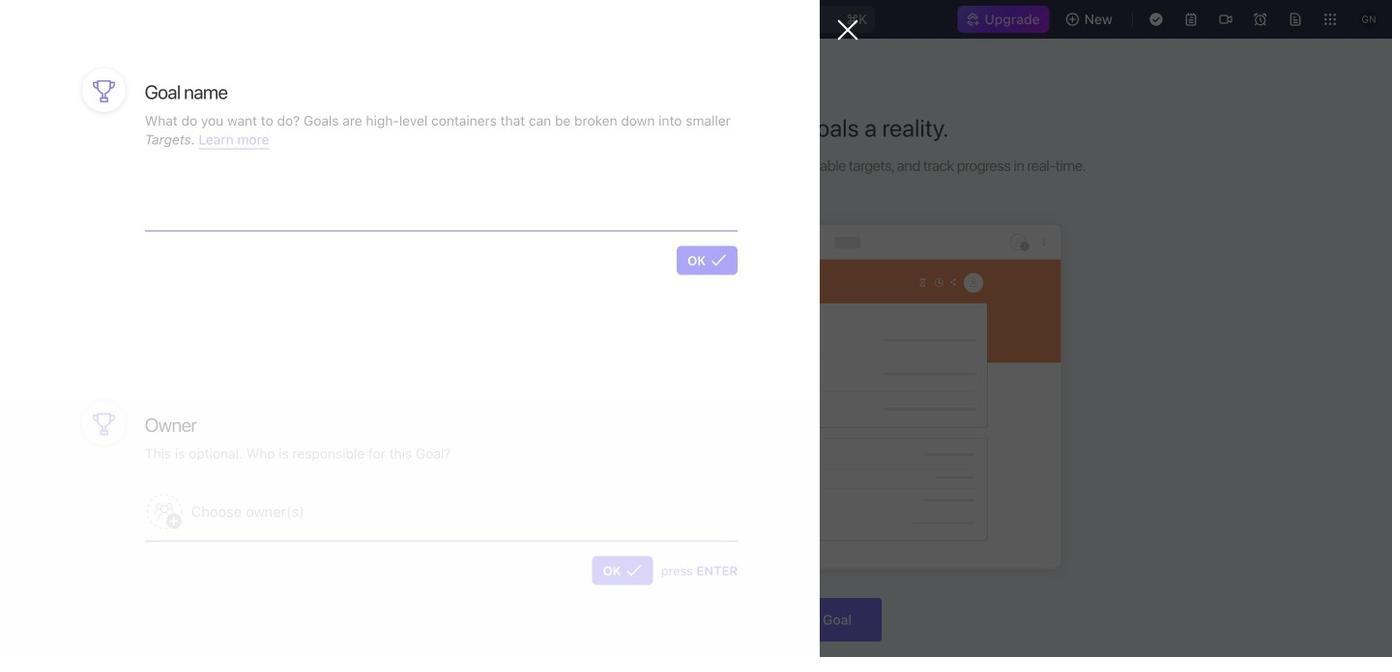 Task type: locate. For each thing, give the bounding box(es) containing it.
dialog
[[0, 0, 859, 658]]

sidebar navigation
[[0, 39, 247, 658]]

None text field
[[145, 178, 738, 231]]

tree
[[8, 435, 238, 565]]



Task type: vqa. For each thing, say whether or not it's contained in the screenshot.
user group icon
no



Task type: describe. For each thing, give the bounding box(es) containing it.
tree inside sidebar navigation
[[8, 435, 238, 565]]



